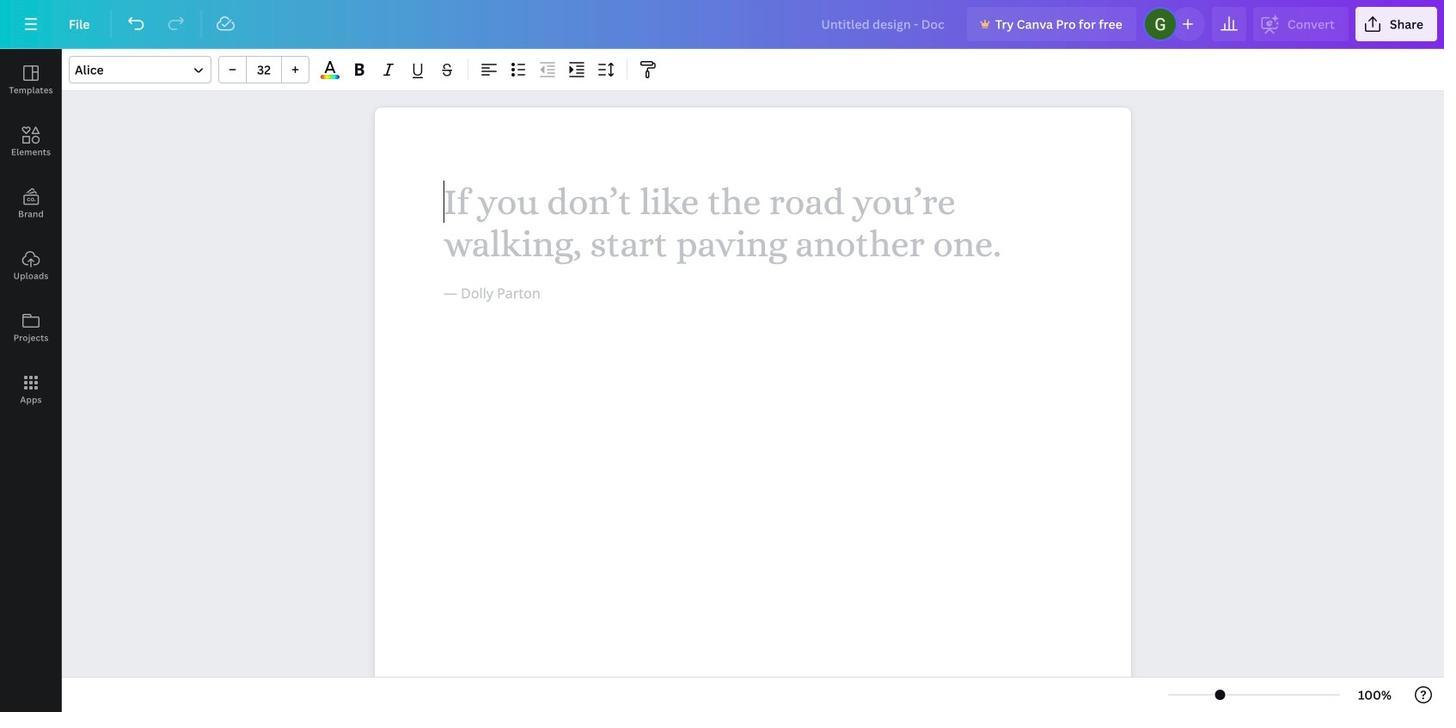 Task type: locate. For each thing, give the bounding box(es) containing it.
side panel tab list
[[0, 49, 62, 421]]

– – number field
[[252, 61, 276, 78]]

None text field
[[375, 108, 1132, 712]]

main menu bar
[[0, 0, 1445, 49]]

Design title text field
[[808, 7, 961, 41]]

Zoom button
[[1348, 681, 1404, 709]]

group
[[218, 56, 310, 83]]



Task type: vqa. For each thing, say whether or not it's contained in the screenshot.
1st '1' from right
no



Task type: describe. For each thing, give the bounding box(es) containing it.
color range image
[[321, 75, 340, 79]]



